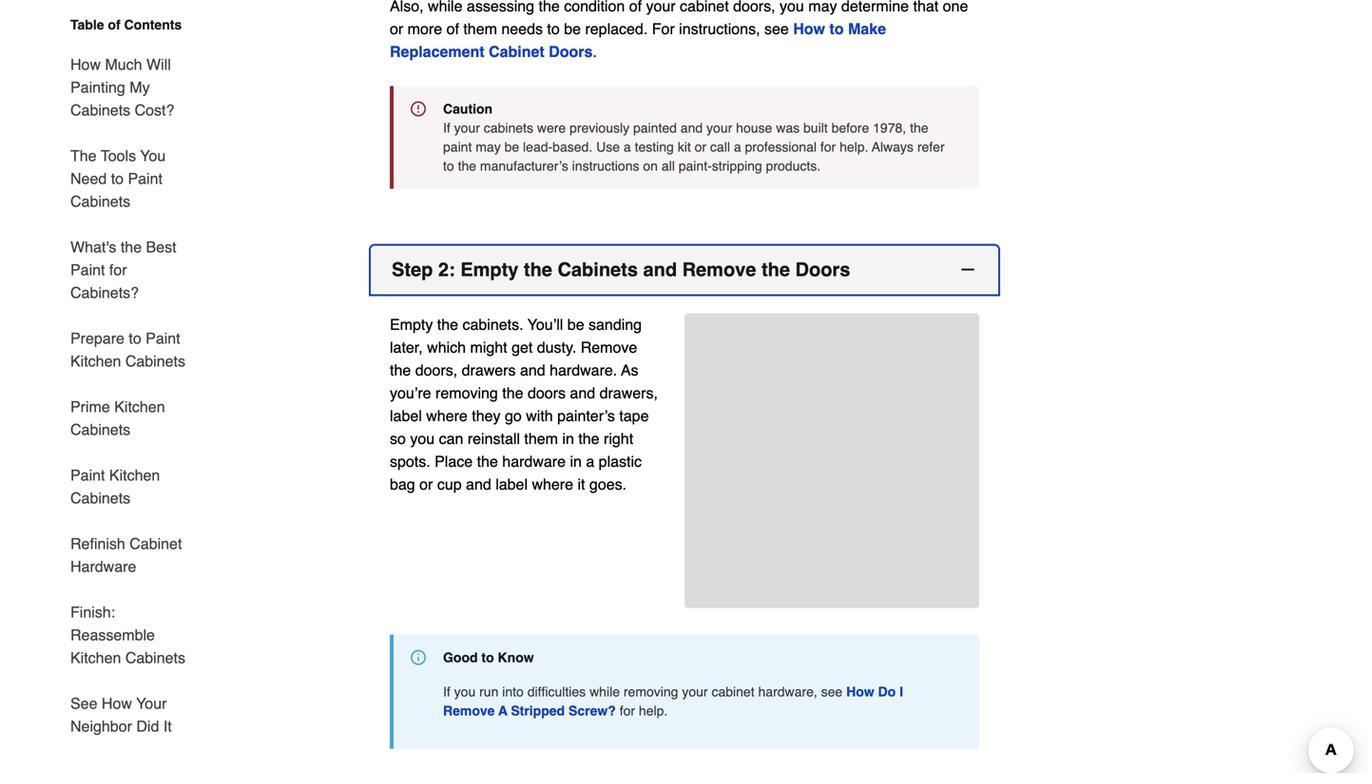 Task type: describe. For each thing, give the bounding box(es) containing it.
to inside the also, while assessing the condition of your cabinet doors, you may determine that one or more of them needs to be replaced. for instructions, see
[[547, 20, 560, 37]]

hardware
[[503, 453, 566, 470]]

tape
[[620, 407, 649, 425]]

manufacturer's
[[480, 158, 569, 173]]

right
[[604, 430, 634, 447]]

them inside the also, while assessing the condition of your cabinet doors, you may determine that one or more of them needs to be replaced. for instructions, see
[[464, 20, 497, 37]]

bag
[[390, 475, 415, 493]]

reassemble
[[70, 626, 155, 644]]

they
[[472, 407, 501, 425]]

paint kitchen cabinets
[[70, 467, 160, 507]]

how much will painting my cabinets cost? link
[[70, 42, 198, 133]]

was
[[776, 120, 800, 135]]

2 vertical spatial for
[[620, 703, 635, 718]]

stripped
[[511, 703, 565, 718]]

refinish cabinet hardware link
[[70, 521, 198, 590]]

doors, inside empty the cabinets. you'll be sanding later, which might get dusty. remove the doors, drawers and hardware. as you're removing the doors and drawers, label where they go with painter's tape so you can reinstall them in the right spots. place the hardware in a plastic bag or cup and label where it goes.
[[415, 361, 458, 379]]

empty the cabinets. you'll be sanding later, which might get dusty. remove the doors, drawers and hardware. as you're removing the doors and drawers, label where they go with painter's tape so you can reinstall them in the right spots. place the hardware in a plastic bag or cup and label where it goes.
[[390, 316, 658, 493]]

cabinets.
[[463, 316, 524, 333]]

you'll
[[528, 316, 563, 333]]

based.
[[553, 139, 593, 154]]

condition
[[564, 0, 625, 15]]

drawers
[[462, 361, 516, 379]]

how much will painting my cabinets cost?
[[70, 56, 174, 119]]

refinish
[[70, 535, 125, 553]]

drawers,
[[600, 384, 658, 402]]

empty inside empty the cabinets. you'll be sanding later, which might get dusty. remove the doors, drawers and hardware. as you're removing the doors and drawers, label where they go with painter's tape so you can reinstall them in the right spots. place the hardware in a plastic bag or cup and label where it goes.
[[390, 316, 433, 333]]

doors, inside the also, while assessing the condition of your cabinet doors, you may determine that one or more of them needs to be replaced. for instructions, see
[[733, 0, 776, 15]]

prime kitchen cabinets
[[70, 398, 165, 439]]

for inside caution if your cabinets were previously painted and your house was built before 1978, the paint may be lead-based. use a testing kit or call a professional for help. always refer to the manufacturer's instructions on all paint-stripping products.
[[821, 139, 836, 154]]

minus image
[[959, 260, 978, 279]]

caution
[[443, 101, 493, 116]]

lead-
[[523, 139, 553, 154]]

products.
[[766, 158, 821, 173]]

more
[[408, 20, 442, 37]]

paint kitchen cabinets link
[[70, 453, 198, 521]]

testing
[[635, 139, 674, 154]]

step 2: empty the cabinets and remove the doors button
[[371, 246, 999, 294]]

plastic
[[599, 453, 642, 470]]

were
[[537, 120, 566, 135]]

2 horizontal spatial of
[[629, 0, 642, 15]]

did
[[136, 718, 159, 735]]

of inside table of contents element
[[108, 17, 120, 32]]

for inside what's the best paint for cabinets?
[[109, 261, 127, 279]]

you're
[[390, 384, 431, 402]]

remove inside button
[[683, 259, 757, 280]]

difficulties
[[528, 684, 586, 699]]

1978,
[[873, 120, 907, 135]]

a
[[499, 703, 508, 718]]

may inside the also, while assessing the condition of your cabinet doors, you may determine that one or more of them needs to be replaced. for instructions, see
[[809, 0, 838, 15]]

replaced.
[[585, 20, 648, 37]]

how for to
[[794, 20, 826, 37]]

also,
[[390, 0, 424, 15]]

be inside empty the cabinets. you'll be sanding later, which might get dusty. remove the doors, drawers and hardware. as you're removing the doors and drawers, label where they go with painter's tape so you can reinstall them in the right spots. place the hardware in a plastic bag or cup and label where it goes.
[[568, 316, 585, 333]]

tools
[[101, 147, 136, 165]]

you inside the also, while assessing the condition of your cabinet doors, you may determine that one or more of them needs to be replaced. for instructions, see
[[780, 0, 805, 15]]

assessing
[[467, 0, 535, 15]]

cabinets inside how much will painting my cabinets cost?
[[70, 101, 130, 119]]

may inside caution if your cabinets were previously painted and your house was built before 1978, the paint may be lead-based. use a testing kit or call a professional for help. always refer to the manufacturer's instructions on all paint-stripping products.
[[476, 139, 501, 154]]

need
[[70, 170, 107, 187]]

cabinets inside prepare to paint kitchen cabinets
[[125, 352, 185, 370]]

your down caution
[[454, 120, 480, 135]]

finish:
[[70, 604, 115, 621]]

professional
[[745, 139, 817, 154]]

1 horizontal spatial where
[[532, 475, 574, 493]]

1 horizontal spatial label
[[496, 475, 528, 493]]

to right the good
[[482, 650, 494, 665]]

finish: reassemble kitchen cabinets
[[70, 604, 185, 667]]

how to make replacement cabinet doors
[[390, 20, 887, 60]]

cabinets inside the tools you need to paint cabinets
[[70, 193, 130, 210]]

previously
[[570, 120, 630, 135]]

your up "call"
[[707, 120, 733, 135]]

instructions
[[572, 158, 640, 173]]

it
[[578, 475, 585, 493]]

doors
[[528, 384, 566, 402]]

how do i remove a stripped screw? link
[[443, 684, 904, 718]]

your
[[136, 695, 167, 712]]

also, while assessing the condition of your cabinet doors, you may determine that one or more of them needs to be replaced. for instructions, see
[[390, 0, 969, 37]]

cabinets inside finish: reassemble kitchen cabinets
[[125, 649, 185, 667]]

get
[[512, 339, 533, 356]]

to inside the tools you need to paint cabinets
[[111, 170, 124, 187]]

cabinets inside button
[[558, 259, 638, 280]]

0 vertical spatial in
[[563, 430, 574, 447]]

painting
[[70, 78, 125, 96]]

paint-
[[679, 158, 712, 173]]

neighbor
[[70, 718, 132, 735]]

the tools you need to paint cabinets link
[[70, 133, 198, 224]]

determine
[[842, 0, 909, 15]]

on
[[643, 158, 658, 173]]

you
[[140, 147, 166, 165]]

to inside how to make replacement cabinet doors
[[830, 20, 844, 37]]

a inside empty the cabinets. you'll be sanding later, which might get dusty. remove the doors, drawers and hardware. as you're removing the doors and drawers, label where they go with painter's tape so you can reinstall them in the right spots. place the hardware in a plastic bag or cup and label where it goes.
[[586, 453, 595, 470]]

hardware.
[[550, 361, 618, 379]]

cabinets inside paint kitchen cabinets
[[70, 489, 130, 507]]

see
[[70, 695, 97, 712]]

sanding
[[589, 316, 642, 333]]

prepare to paint kitchen cabinets link
[[70, 316, 198, 384]]

always
[[872, 139, 914, 154]]

paint
[[443, 139, 472, 154]]

the inside what's the best paint for cabinets?
[[121, 238, 142, 256]]

see inside the also, while assessing the condition of your cabinet doors, you may determine that one or more of them needs to be replaced. for instructions, see
[[765, 20, 789, 37]]

painter's
[[557, 407, 615, 425]]

all
[[662, 158, 675, 173]]

or inside caution if your cabinets were previously painted and your house was built before 1978, the paint may be lead-based. use a testing kit or call a professional for help. always refer to the manufacturer's instructions on all paint-stripping products.
[[695, 139, 707, 154]]

paint inside the tools you need to paint cabinets
[[128, 170, 163, 187]]

might
[[470, 339, 508, 356]]

refinish cabinet hardware
[[70, 535, 182, 575]]

cabinets?
[[70, 284, 139, 302]]

can
[[439, 430, 464, 447]]

a roll of tape and marker sitting on a cabinet door. image
[[685, 313, 980, 608]]

1 horizontal spatial while
[[590, 684, 620, 699]]

your inside the also, while assessing the condition of your cabinet doors, you may determine that one or more of them needs to be replaced. for instructions, see
[[646, 0, 676, 15]]

goes.
[[590, 475, 627, 493]]

spots.
[[390, 453, 431, 470]]

2 if from the top
[[443, 684, 451, 699]]



Task type: locate. For each thing, give the bounding box(es) containing it.
you inside empty the cabinets. you'll be sanding later, which might get dusty. remove the doors, drawers and hardware. as you're removing the doors and drawers, label where they go with painter's tape so you can reinstall them in the right spots. place the hardware in a plastic bag or cup and label where it goes.
[[410, 430, 435, 447]]

prime
[[70, 398, 110, 416]]

how inside how much will painting my cabinets cost?
[[70, 56, 101, 73]]

1 horizontal spatial may
[[809, 0, 838, 15]]

hardware
[[70, 558, 136, 575]]

kitchen right prime
[[114, 398, 165, 416]]

what's
[[70, 238, 116, 256]]

empty
[[461, 259, 519, 280], [390, 316, 433, 333]]

may down cabinets
[[476, 139, 501, 154]]

a
[[624, 139, 631, 154], [734, 139, 742, 154], [586, 453, 595, 470]]

where up can
[[426, 407, 468, 425]]

see how your neighbor did it
[[70, 695, 172, 735]]

instructions,
[[679, 20, 761, 37]]

to inside prepare to paint kitchen cabinets
[[129, 330, 141, 347]]

removing up they
[[436, 384, 498, 402]]

0 vertical spatial doors
[[549, 43, 593, 60]]

and inside caution if your cabinets were previously painted and your house was built before 1978, the paint may be lead-based. use a testing kit or call a professional for help. always refer to the manufacturer's instructions on all paint-stripping products.
[[681, 120, 703, 135]]

0 vertical spatial where
[[426, 407, 468, 425]]

finish: reassemble kitchen cabinets link
[[70, 590, 198, 681]]

of
[[629, 0, 642, 15], [108, 17, 120, 32], [447, 20, 459, 37]]

empty right the 2:
[[461, 259, 519, 280]]

0 horizontal spatial may
[[476, 139, 501, 154]]

and inside button
[[643, 259, 677, 280]]

to down paint
[[443, 158, 454, 173]]

to
[[547, 20, 560, 37], [830, 20, 844, 37], [443, 158, 454, 173], [111, 170, 124, 187], [129, 330, 141, 347], [482, 650, 494, 665]]

cabinet inside how to make replacement cabinet doors
[[489, 43, 545, 60]]

doors, down which
[[415, 361, 458, 379]]

while up screw?
[[590, 684, 620, 699]]

into
[[502, 684, 524, 699]]

help.
[[840, 139, 869, 154], [639, 703, 668, 718]]

if inside caution if your cabinets were previously painted and your house was built before 1978, the paint may be lead-based. use a testing kit or call a professional for help. always refer to the manufacturer's instructions on all paint-stripping products.
[[443, 120, 451, 135]]

your
[[646, 0, 676, 15], [454, 120, 480, 135], [707, 120, 733, 135], [682, 684, 708, 699]]

a up goes.
[[586, 453, 595, 470]]

cabinets
[[484, 120, 534, 135]]

caution if your cabinets were previously painted and your house was built before 1978, the paint may be lead-based. use a testing kit or call a professional for help. always refer to the manufacturer's instructions on all paint-stripping products.
[[443, 101, 945, 173]]

help. down before on the top
[[840, 139, 869, 154]]

label down you're
[[390, 407, 422, 425]]

0 horizontal spatial them
[[464, 20, 497, 37]]

stripping
[[712, 158, 763, 173]]

in up the it
[[570, 453, 582, 470]]

1 vertical spatial may
[[476, 139, 501, 154]]

if up paint
[[443, 120, 451, 135]]

for help.
[[616, 703, 668, 718]]

0 vertical spatial you
[[780, 0, 805, 15]]

see how your neighbor did it link
[[70, 681, 198, 738]]

0 vertical spatial remove
[[683, 259, 757, 280]]

label down hardware
[[496, 475, 528, 493]]

be down condition
[[564, 20, 581, 37]]

use
[[596, 139, 620, 154]]

doors inside how to make replacement cabinet doors
[[549, 43, 593, 60]]

1 vertical spatial empty
[[390, 316, 433, 333]]

cabinet inside the also, while assessing the condition of your cabinet doors, you may determine that one or more of them needs to be replaced. for instructions, see
[[680, 0, 729, 15]]

cabinets up prime kitchen cabinets link
[[125, 352, 185, 370]]

1 vertical spatial if
[[443, 684, 451, 699]]

1 if from the top
[[443, 120, 451, 135]]

you left run
[[454, 684, 476, 699]]

for
[[652, 20, 675, 37]]

1 horizontal spatial a
[[624, 139, 631, 154]]

your left hardware,
[[682, 684, 708, 699]]

0 vertical spatial help.
[[840, 139, 869, 154]]

1 horizontal spatial help.
[[840, 139, 869, 154]]

1 vertical spatial for
[[109, 261, 127, 279]]

to inside caution if your cabinets were previously painted and your house was built before 1978, the paint may be lead-based. use a testing kit or call a professional for help. always refer to the manufacturer's instructions on all paint-stripping products.
[[443, 158, 454, 173]]

info image
[[411, 650, 426, 665]]

to right the prepare
[[129, 330, 141, 347]]

to down tools
[[111, 170, 124, 187]]

table
[[70, 17, 104, 32]]

kitchen down prime kitchen cabinets link
[[109, 467, 160, 484]]

kitchen down the prepare
[[70, 352, 121, 370]]

0 vertical spatial them
[[464, 20, 497, 37]]

0 vertical spatial removing
[[436, 384, 498, 402]]

1 vertical spatial doors,
[[415, 361, 458, 379]]

remove inside empty the cabinets. you'll be sanding later, which might get dusty. remove the doors, drawers and hardware. as you're removing the doors and drawers, label where they go with painter's tape so you can reinstall them in the right spots. place the hardware in a plastic bag or cup and label where it goes.
[[581, 339, 638, 356]]

0 vertical spatial cabinet
[[680, 0, 729, 15]]

contents
[[124, 17, 182, 32]]

0 vertical spatial be
[[564, 20, 581, 37]]

1 horizontal spatial removing
[[624, 684, 679, 699]]

of up replacement on the left of the page
[[447, 20, 459, 37]]

cabinets up sanding
[[558, 259, 638, 280]]

cabinets down need
[[70, 193, 130, 210]]

help. down "if you run into difficulties while removing your cabinet hardware, see"
[[639, 703, 668, 718]]

them down assessing
[[464, 20, 497, 37]]

them inside empty the cabinets. you'll be sanding later, which might get dusty. remove the doors, drawers and hardware. as you're removing the doors and drawers, label where they go with painter's tape so you can reinstall them in the right spots. place the hardware in a plastic bag or cup and label where it goes.
[[524, 430, 558, 447]]

cabinets down painting
[[70, 101, 130, 119]]

1 horizontal spatial doors,
[[733, 0, 776, 15]]

much
[[105, 56, 142, 73]]

you left determine on the right of the page
[[780, 0, 805, 15]]

if you run into difficulties while removing your cabinet hardware, see
[[443, 684, 847, 699]]

how inside see how your neighbor did it
[[102, 695, 132, 712]]

it
[[163, 718, 172, 735]]

doors,
[[733, 0, 776, 15], [415, 361, 458, 379]]

label
[[390, 407, 422, 425], [496, 475, 528, 493]]

1 vertical spatial be
[[505, 139, 520, 154]]

a right "call"
[[734, 139, 742, 154]]

0 horizontal spatial cabinet
[[130, 535, 182, 553]]

0 vertical spatial or
[[390, 20, 404, 37]]

0 vertical spatial may
[[809, 0, 838, 15]]

know
[[498, 650, 534, 665]]

doors inside button
[[796, 259, 851, 280]]

do
[[878, 684, 896, 699]]

0 horizontal spatial doors
[[549, 43, 593, 60]]

make
[[848, 20, 887, 37]]

0 horizontal spatial label
[[390, 407, 422, 425]]

1 vertical spatial doors
[[796, 259, 851, 280]]

cost?
[[135, 101, 174, 119]]

best
[[146, 238, 176, 256]]

paint inside what's the best paint for cabinets?
[[70, 261, 105, 279]]

or left cup
[[420, 475, 433, 493]]

0 horizontal spatial of
[[108, 17, 120, 32]]

of right table
[[108, 17, 120, 32]]

cabinet left hardware,
[[712, 684, 755, 699]]

prepare to paint kitchen cabinets
[[70, 330, 185, 370]]

1 vertical spatial see
[[821, 684, 843, 699]]

one
[[943, 0, 969, 15]]

kitchen inside finish: reassemble kitchen cabinets
[[70, 649, 121, 667]]

them down with
[[524, 430, 558, 447]]

kitchen inside prepare to paint kitchen cabinets
[[70, 352, 121, 370]]

0 vertical spatial doors,
[[733, 0, 776, 15]]

before
[[832, 120, 870, 135]]

while up more
[[428, 0, 463, 15]]

go
[[505, 407, 522, 425]]

doors
[[549, 43, 593, 60], [796, 259, 851, 280]]

paint right the prepare
[[146, 330, 180, 347]]

refer
[[918, 139, 945, 154]]

to right the needs
[[547, 20, 560, 37]]

cup
[[437, 475, 462, 493]]

call
[[710, 139, 730, 154]]

be inside caution if your cabinets were previously painted and your house was built before 1978, the paint may be lead-based. use a testing kit or call a professional for help. always refer to the manufacturer's instructions on all paint-stripping products.
[[505, 139, 520, 154]]

0 horizontal spatial empty
[[390, 316, 433, 333]]

0 vertical spatial empty
[[461, 259, 519, 280]]

1 horizontal spatial you
[[454, 684, 476, 699]]

doors, up instructions,
[[733, 0, 776, 15]]

2 horizontal spatial a
[[734, 139, 742, 154]]

paint down the what's
[[70, 261, 105, 279]]

1 horizontal spatial remove
[[581, 339, 638, 356]]

0 horizontal spatial for
[[109, 261, 127, 279]]

2 horizontal spatial for
[[821, 139, 836, 154]]

for down built at the right
[[821, 139, 836, 154]]

2 horizontal spatial you
[[780, 0, 805, 15]]

prime kitchen cabinets link
[[70, 384, 198, 453]]

or down also,
[[390, 20, 404, 37]]

your up for
[[646, 0, 676, 15]]

remove inside how do i remove a stripped screw?
[[443, 703, 495, 718]]

1 vertical spatial while
[[590, 684, 620, 699]]

you right so
[[410, 430, 435, 447]]

be up dusty.
[[568, 316, 585, 333]]

2 horizontal spatial or
[[695, 139, 707, 154]]

cabinet up instructions,
[[680, 0, 729, 15]]

paint
[[128, 170, 163, 187], [70, 261, 105, 279], [146, 330, 180, 347], [70, 467, 105, 484]]

0 horizontal spatial you
[[410, 430, 435, 447]]

be inside the also, while assessing the condition of your cabinet doors, you may determine that one or more of them needs to be replaced. for instructions, see
[[564, 20, 581, 37]]

the inside the also, while assessing the condition of your cabinet doors, you may determine that one or more of them needs to be replaced. for instructions, see
[[539, 0, 560, 15]]

0 horizontal spatial doors,
[[415, 361, 458, 379]]

if down the good
[[443, 684, 451, 699]]

paint inside prepare to paint kitchen cabinets
[[146, 330, 180, 347]]

1 vertical spatial help.
[[639, 703, 668, 718]]

cabinet
[[489, 43, 545, 60], [130, 535, 182, 553]]

2 vertical spatial or
[[420, 475, 433, 493]]

cabinet up hardware
[[130, 535, 182, 553]]

cabinets up refinish
[[70, 489, 130, 507]]

how for do
[[847, 684, 875, 699]]

screw?
[[569, 703, 616, 718]]

good to know
[[443, 650, 534, 665]]

2 vertical spatial remove
[[443, 703, 495, 718]]

be down cabinets
[[505, 139, 520, 154]]

how inside how to make replacement cabinet doors
[[794, 20, 826, 37]]

paint down the you
[[128, 170, 163, 187]]

where
[[426, 407, 468, 425], [532, 475, 574, 493]]

0 vertical spatial cabinet
[[489, 43, 545, 60]]

1 horizontal spatial cabinet
[[489, 43, 545, 60]]

see right instructions,
[[765, 20, 789, 37]]

1 vertical spatial in
[[570, 453, 582, 470]]

table of contents
[[70, 17, 182, 32]]

or inside empty the cabinets. you'll be sanding later, which might get dusty. remove the doors, drawers and hardware. as you're removing the doors and drawers, label where they go with painter's tape so you can reinstall them in the right spots. place the hardware in a plastic bag or cup and label where it goes.
[[420, 475, 433, 493]]

0 horizontal spatial help.
[[639, 703, 668, 718]]

cabinets down prime
[[70, 421, 130, 439]]

how left make
[[794, 20, 826, 37]]

cabinets up the your
[[125, 649, 185, 667]]

.
[[593, 43, 597, 60]]

kit
[[678, 139, 691, 154]]

house
[[736, 120, 773, 135]]

as
[[621, 361, 639, 379]]

reinstall
[[468, 430, 520, 447]]

to left make
[[830, 20, 844, 37]]

1 horizontal spatial of
[[447, 20, 459, 37]]

1 horizontal spatial for
[[620, 703, 635, 718]]

1 horizontal spatial doors
[[796, 259, 851, 280]]

paint down prime kitchen cabinets
[[70, 467, 105, 484]]

for down "if you run into difficulties while removing your cabinet hardware, see"
[[620, 703, 635, 718]]

where left the it
[[532, 475, 574, 493]]

removing up for help.
[[624, 684, 679, 699]]

kitchen inside paint kitchen cabinets
[[109, 467, 160, 484]]

empty inside button
[[461, 259, 519, 280]]

kitchen
[[70, 352, 121, 370], [114, 398, 165, 416], [109, 467, 160, 484], [70, 649, 121, 667]]

kitchen down reassemble
[[70, 649, 121, 667]]

0 horizontal spatial removing
[[436, 384, 498, 402]]

how left do
[[847, 684, 875, 699]]

0 vertical spatial if
[[443, 120, 451, 135]]

the
[[70, 147, 97, 165]]

1 vertical spatial or
[[695, 139, 707, 154]]

or inside the also, while assessing the condition of your cabinet doors, you may determine that one or more of them needs to be replaced. for instructions, see
[[390, 20, 404, 37]]

see right hardware,
[[821, 684, 843, 699]]

1 vertical spatial removing
[[624, 684, 679, 699]]

step 2: empty the cabinets and remove the doors
[[392, 259, 851, 280]]

empty up later,
[[390, 316, 433, 333]]

cabinet down the needs
[[489, 43, 545, 60]]

hardware,
[[759, 684, 818, 699]]

0 horizontal spatial where
[[426, 407, 468, 425]]

while inside the also, while assessing the condition of your cabinet doors, you may determine that one or more of them needs to be replaced. for instructions, see
[[428, 0, 463, 15]]

1 vertical spatial them
[[524, 430, 558, 447]]

error image
[[411, 101, 426, 116]]

how inside how do i remove a stripped screw?
[[847, 684, 875, 699]]

1 horizontal spatial or
[[420, 475, 433, 493]]

the
[[539, 0, 560, 15], [910, 120, 929, 135], [458, 158, 477, 173], [121, 238, 142, 256], [524, 259, 553, 280], [762, 259, 790, 280], [437, 316, 459, 333], [390, 361, 411, 379], [502, 384, 524, 402], [579, 430, 600, 447], [477, 453, 498, 470]]

table of contents element
[[55, 15, 198, 738]]

i
[[900, 684, 904, 699]]

1 vertical spatial remove
[[581, 339, 638, 356]]

kitchen inside prime kitchen cabinets
[[114, 398, 165, 416]]

2 vertical spatial be
[[568, 316, 585, 333]]

2:
[[438, 259, 455, 280]]

1 horizontal spatial see
[[821, 684, 843, 699]]

0 vertical spatial label
[[390, 407, 422, 425]]

you
[[780, 0, 805, 15], [410, 430, 435, 447], [454, 684, 476, 699]]

removing
[[436, 384, 498, 402], [624, 684, 679, 699]]

0 horizontal spatial or
[[390, 20, 404, 37]]

needs
[[502, 20, 543, 37]]

of up the replaced.
[[629, 0, 642, 15]]

what's the best paint for cabinets? link
[[70, 224, 198, 316]]

2 vertical spatial you
[[454, 684, 476, 699]]

in down painter's
[[563, 430, 574, 447]]

0 vertical spatial for
[[821, 139, 836, 154]]

built
[[804, 120, 828, 135]]

may left determine on the right of the page
[[809, 0, 838, 15]]

0 vertical spatial see
[[765, 20, 789, 37]]

removing inside empty the cabinets. you'll be sanding later, which might get dusty. remove the doors, drawers and hardware. as you're removing the doors and drawers, label where they go with painter's tape so you can reinstall them in the right spots. place the hardware in a plastic bag or cup and label where it goes.
[[436, 384, 498, 402]]

cabinets inside prime kitchen cabinets
[[70, 421, 130, 439]]

my
[[130, 78, 150, 96]]

2 horizontal spatial remove
[[683, 259, 757, 280]]

0 horizontal spatial while
[[428, 0, 463, 15]]

how up painting
[[70, 56, 101, 73]]

prepare
[[70, 330, 125, 347]]

1 vertical spatial cabinet
[[712, 684, 755, 699]]

1 vertical spatial you
[[410, 430, 435, 447]]

1 vertical spatial cabinet
[[130, 535, 182, 553]]

how for much
[[70, 56, 101, 73]]

cabinet inside "refinish cabinet hardware"
[[130, 535, 182, 553]]

or right kit
[[695, 139, 707, 154]]

1 horizontal spatial them
[[524, 430, 558, 447]]

0 horizontal spatial remove
[[443, 703, 495, 718]]

a right use
[[624, 139, 631, 154]]

paint inside paint kitchen cabinets
[[70, 467, 105, 484]]

step
[[392, 259, 433, 280]]

help. inside caution if your cabinets were previously painted and your house was built before 1978, the paint may be lead-based. use a testing kit or call a professional for help. always refer to the manufacturer's instructions on all paint-stripping products.
[[840, 139, 869, 154]]

1 horizontal spatial empty
[[461, 259, 519, 280]]

for up cabinets?
[[109, 261, 127, 279]]

0 horizontal spatial a
[[586, 453, 595, 470]]

1 vertical spatial where
[[532, 475, 574, 493]]

what's the best paint for cabinets?
[[70, 238, 176, 302]]

how up "neighbor"
[[102, 695, 132, 712]]

place
[[435, 453, 473, 470]]

0 vertical spatial while
[[428, 0, 463, 15]]

1 vertical spatial label
[[496, 475, 528, 493]]

0 horizontal spatial see
[[765, 20, 789, 37]]



Task type: vqa. For each thing, say whether or not it's contained in the screenshot.
Add to Cart
no



